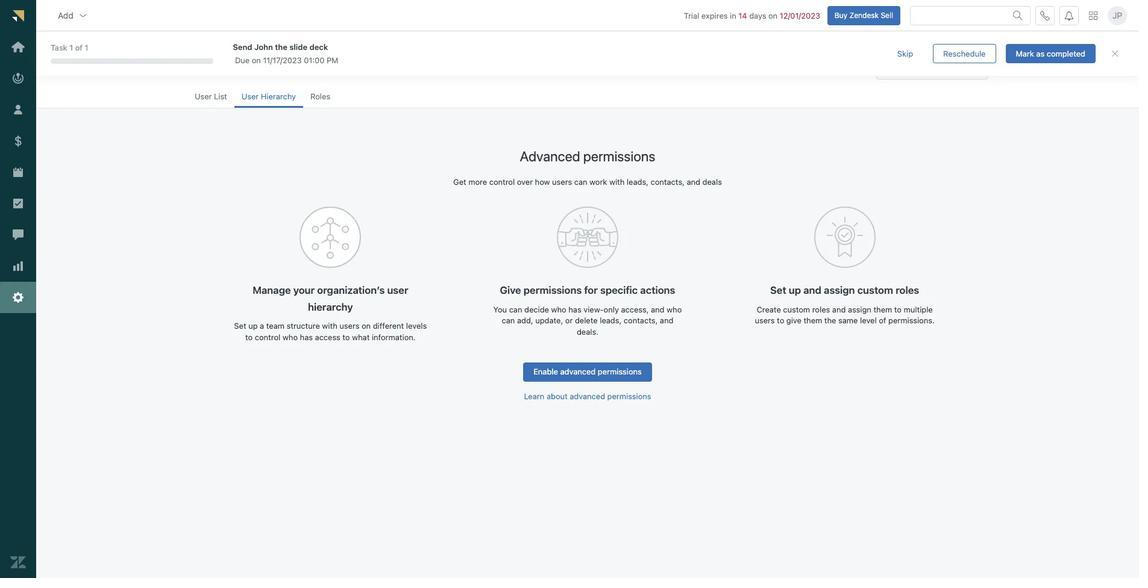 Task type: vqa. For each thing, say whether or not it's contained in the screenshot.
the Zendesk IMAGE
yes



Task type: locate. For each thing, give the bounding box(es) containing it.
0 horizontal spatial has
[[300, 333, 313, 343]]

as
[[1037, 49, 1045, 58]]

0 vertical spatial leads,
[[627, 177, 649, 187]]

0 horizontal spatial leads,
[[600, 316, 622, 326]]

2 1 from the left
[[85, 43, 88, 53]]

assign up 'create custom roles and assign them to multiple users to give them the same level of permissions.'
[[824, 285, 855, 297]]

set inside set up a team structure with users on different levels to control who has access to what information.
[[234, 322, 246, 331]]

a
[[260, 322, 264, 331]]

the inside send john the slide deck due on 11/17/2023 01:00 pm
[[275, 42, 288, 52]]

on right days
[[769, 11, 778, 20]]

has down "structure"
[[300, 333, 313, 343]]

up inside set up a team structure with users on different levels to control who has access to what information.
[[249, 322, 258, 331]]

user hierarchy
[[242, 92, 296, 101]]

roles
[[311, 92, 331, 101]]

custom inside 'create custom roles and assign them to multiple users to give them the same level of permissions.'
[[784, 305, 811, 315]]

work
[[590, 177, 608, 187]]

1 vertical spatial with
[[322, 322, 338, 331]]

1 vertical spatial advanced
[[570, 392, 606, 401]]

0 vertical spatial has
[[569, 305, 582, 315]]

deck
[[310, 42, 328, 52]]

team
[[266, 322, 285, 331]]

get
[[454, 177, 467, 187]]

0 vertical spatial custom
[[858, 285, 894, 297]]

to left give
[[777, 316, 785, 326]]

1 horizontal spatial users
[[552, 177, 572, 187]]

users right how
[[552, 177, 572, 187]]

1 vertical spatial roles
[[813, 305, 831, 315]]

the up 11/17/2023
[[275, 42, 288, 52]]

in
[[730, 11, 737, 20]]

1 horizontal spatial 1
[[85, 43, 88, 53]]

of right level
[[879, 316, 887, 326]]

0 vertical spatial on
[[769, 11, 778, 20]]

0 vertical spatial of
[[75, 43, 83, 53]]

and inside 'create custom roles and assign them to multiple users to give them the same level of permissions.'
[[833, 305, 846, 315]]

0 vertical spatial can
[[575, 177, 588, 187]]

1 vertical spatial them
[[804, 316, 823, 326]]

0 horizontal spatial roles
[[813, 305, 831, 315]]

1 horizontal spatial control
[[490, 177, 515, 187]]

slide
[[290, 42, 308, 52]]

users inside set up a team structure with users on different levels to control who has access to what information.
[[340, 322, 360, 331]]

different
[[373, 322, 404, 331]]

permissions up work
[[584, 148, 656, 165]]

add
[[58, 10, 73, 20]]

0 horizontal spatial who
[[283, 333, 298, 343]]

enable advanced permissions button
[[524, 363, 652, 382]]

1 vertical spatial has
[[300, 333, 313, 343]]

add,
[[517, 316, 534, 326]]

trial
[[684, 11, 700, 20]]

contacts, left deals
[[651, 177, 685, 187]]

permissions up "decide"
[[524, 285, 582, 297]]

1 vertical spatial the
[[825, 316, 837, 326]]

buy zendesk sell button
[[828, 6, 901, 25]]

1 horizontal spatial them
[[874, 305, 893, 315]]

mark
[[1016, 49, 1035, 58]]

1 1 from the left
[[69, 43, 73, 53]]

1 vertical spatial leads,
[[600, 316, 622, 326]]

contacts, inside you can decide who has view-only access, and who can add, update, or delete leads, contacts, and deals.
[[624, 316, 658, 326]]

1 vertical spatial of
[[879, 316, 887, 326]]

0 vertical spatial control
[[490, 177, 515, 187]]

1 horizontal spatial set
[[771, 285, 787, 297]]

advanced
[[561, 367, 596, 377], [570, 392, 606, 401]]

them right give
[[804, 316, 823, 326]]

learn about advanced permissions
[[524, 392, 652, 401]]

0 vertical spatial roles
[[896, 285, 920, 297]]

can left work
[[575, 177, 588, 187]]

1 horizontal spatial who
[[552, 305, 567, 315]]

1 vertical spatial set
[[234, 322, 246, 331]]

buy zendesk sell
[[835, 11, 894, 20]]

1 horizontal spatial with
[[610, 177, 625, 187]]

1 vertical spatial contacts,
[[624, 316, 658, 326]]

about
[[547, 392, 568, 401]]

roles down 'set up and assign custom roles'
[[813, 305, 831, 315]]

1 vertical spatial custom
[[784, 305, 811, 315]]

1 vertical spatial on
[[252, 55, 261, 65]]

up left "a" at the bottom
[[249, 322, 258, 331]]

can down you
[[502, 316, 515, 326]]

0 horizontal spatial on
[[252, 55, 261, 65]]

permissions up learn about advanced permissions
[[598, 367, 642, 377]]

on inside set up a team structure with users on different levels to control who has access to what information.
[[362, 322, 371, 331]]

create
[[757, 305, 781, 315]]

assign
[[824, 285, 855, 297], [848, 305, 872, 315]]

search image
[[1014, 11, 1023, 20]]

structure
[[287, 322, 320, 331]]

users up what
[[340, 322, 360, 331]]

them
[[874, 305, 893, 315], [804, 316, 823, 326]]

2 vertical spatial on
[[362, 322, 371, 331]]

contacts, down access,
[[624, 316, 658, 326]]

set
[[771, 285, 787, 297], [234, 322, 246, 331]]

with up access on the bottom left of the page
[[322, 322, 338, 331]]

12/01/2023
[[780, 11, 821, 20]]

who down actions
[[667, 305, 682, 315]]

0 horizontal spatial custom
[[784, 305, 811, 315]]

2 horizontal spatial users
[[755, 316, 775, 326]]

control
[[490, 177, 515, 187], [255, 333, 281, 343]]

advanced down enable advanced permissions button
[[570, 392, 606, 401]]

specific
[[601, 285, 638, 297]]

task
[[51, 43, 67, 53]]

0 vertical spatial advanced
[[561, 367, 596, 377]]

deals
[[703, 177, 722, 187]]

more
[[469, 177, 487, 187]]

0 horizontal spatial users
[[340, 322, 360, 331]]

has up or
[[569, 305, 582, 315]]

user left list
[[195, 92, 212, 101]]

1 horizontal spatial of
[[879, 316, 887, 326]]

1 vertical spatial control
[[255, 333, 281, 343]]

your
[[293, 285, 315, 297]]

user left "hierarchy"
[[242, 92, 259, 101]]

leads, right work
[[627, 177, 649, 187]]

users inside 'create custom roles and assign them to multiple users to give them the same level of permissions.'
[[755, 316, 775, 326]]

0 vertical spatial the
[[275, 42, 288, 52]]

john
[[254, 42, 273, 52]]

actions
[[641, 285, 676, 297]]

the inside 'create custom roles and assign them to multiple users to give them the same level of permissions.'
[[825, 316, 837, 326]]

enable
[[534, 367, 558, 377]]

control left over
[[490, 177, 515, 187]]

user
[[387, 285, 409, 297]]

user up user list
[[188, 59, 212, 73]]

0 horizontal spatial the
[[275, 42, 288, 52]]

of
[[75, 43, 83, 53], [879, 316, 887, 326]]

give
[[500, 285, 521, 297]]

task 1 of 1
[[51, 43, 88, 53]]

user for user hierarchy
[[242, 92, 259, 101]]

permissions
[[584, 148, 656, 165], [524, 285, 582, 297], [598, 367, 642, 377], [608, 392, 652, 401]]

and
[[687, 177, 701, 187], [804, 285, 822, 297], [651, 305, 665, 315], [833, 305, 846, 315], [660, 316, 674, 326]]

of right task
[[75, 43, 83, 53]]

up
[[789, 285, 802, 297], [249, 322, 258, 331]]

access,
[[621, 305, 649, 315]]

custom up give
[[784, 305, 811, 315]]

roles
[[896, 285, 920, 297], [813, 305, 831, 315]]

advanced up learn about advanced permissions
[[561, 367, 596, 377]]

1 vertical spatial up
[[249, 322, 258, 331]]

01:00
[[304, 55, 325, 65]]

the
[[275, 42, 288, 52], [825, 316, 837, 326]]

2 horizontal spatial who
[[667, 305, 682, 315]]

control down "a" at the bottom
[[255, 333, 281, 343]]

success ribbon image
[[815, 207, 876, 269]]

completed
[[1047, 49, 1086, 58]]

0 vertical spatial with
[[610, 177, 625, 187]]

who
[[552, 305, 567, 315], [667, 305, 682, 315], [283, 333, 298, 343]]

graph representing hierarchy image
[[300, 207, 361, 269]]

to
[[895, 305, 902, 315], [777, 316, 785, 326], [245, 333, 253, 343], [343, 333, 350, 343]]

over
[[517, 177, 533, 187]]

custom up level
[[858, 285, 894, 297]]

on
[[769, 11, 778, 20], [252, 55, 261, 65], [362, 322, 371, 331]]

custom
[[858, 285, 894, 297], [784, 305, 811, 315]]

can up add,
[[509, 305, 523, 315]]

1 horizontal spatial on
[[362, 322, 371, 331]]

assign up level
[[848, 305, 872, 315]]

with right work
[[610, 177, 625, 187]]

up up give
[[789, 285, 802, 297]]

0 vertical spatial set
[[771, 285, 787, 297]]

on up what
[[362, 322, 371, 331]]

user for user management
[[188, 59, 212, 73]]

same
[[839, 316, 858, 326]]

mark as completed
[[1016, 49, 1086, 58]]

0 horizontal spatial set
[[234, 322, 246, 331]]

get more control over how users can work with leads, contacts, and deals
[[454, 177, 722, 187]]

set left "a" at the bottom
[[234, 322, 246, 331]]

set up the create on the right of the page
[[771, 285, 787, 297]]

with
[[610, 177, 625, 187], [322, 322, 338, 331]]

who up update,
[[552, 305, 567, 315]]

0 horizontal spatial 1
[[69, 43, 73, 53]]

11/17/2023
[[263, 55, 302, 65]]

1 horizontal spatial leads,
[[627, 177, 649, 187]]

1 horizontal spatial the
[[825, 316, 837, 326]]

on right due
[[252, 55, 261, 65]]

leads, down only
[[600, 316, 622, 326]]

0 vertical spatial assign
[[824, 285, 855, 297]]

who down "structure"
[[283, 333, 298, 343]]

1 horizontal spatial has
[[569, 305, 582, 315]]

1 horizontal spatial up
[[789, 285, 802, 297]]

how
[[535, 177, 550, 187]]

advanced permissions
[[520, 148, 656, 165]]

skip button
[[888, 44, 924, 63]]

0 horizontal spatial up
[[249, 322, 258, 331]]

send john the slide deck due on 11/17/2023 01:00 pm
[[233, 42, 339, 65]]

contacts,
[[651, 177, 685, 187], [624, 316, 658, 326]]

learn about advanced permissions link
[[524, 392, 652, 402]]

1 horizontal spatial roles
[[896, 285, 920, 297]]

1
[[69, 43, 73, 53], [85, 43, 88, 53]]

the left the "same"
[[825, 316, 837, 326]]

0 horizontal spatial of
[[75, 43, 83, 53]]

2 vertical spatial can
[[502, 316, 515, 326]]

0 vertical spatial up
[[789, 285, 802, 297]]

level
[[861, 316, 877, 326]]

roles up multiple on the right of the page
[[896, 285, 920, 297]]

advanced inside button
[[561, 367, 596, 377]]

to up permissions. in the right of the page
[[895, 305, 902, 315]]

0 horizontal spatial with
[[322, 322, 338, 331]]

them up level
[[874, 305, 893, 315]]

users down the create on the right of the page
[[755, 316, 775, 326]]

1 vertical spatial assign
[[848, 305, 872, 315]]

bell image
[[1065, 11, 1075, 20]]

0 horizontal spatial control
[[255, 333, 281, 343]]



Task type: describe. For each thing, give the bounding box(es) containing it.
set up a team structure with users on different levels to control who has access to what information.
[[234, 322, 427, 343]]

you can decide who has view-only access, and who can add, update, or delete leads, contacts, and deals.
[[494, 305, 682, 337]]

user for user list
[[195, 92, 212, 101]]

0 horizontal spatial them
[[804, 316, 823, 326]]

has inside set up a team structure with users on different levels to control who has access to what information.
[[300, 333, 313, 343]]

list
[[214, 92, 227, 101]]

has inside you can decide who has view-only access, and who can add, update, or delete leads, contacts, and deals.
[[569, 305, 582, 315]]

management
[[215, 59, 285, 73]]

0 vertical spatial them
[[874, 305, 893, 315]]

to left what
[[343, 333, 350, 343]]

expires
[[702, 11, 728, 20]]

hierarchy
[[261, 92, 296, 101]]

set for set up and assign custom roles
[[771, 285, 787, 297]]

skip
[[898, 49, 914, 58]]

sell
[[881, 11, 894, 20]]

reschedule button
[[934, 44, 997, 63]]

due
[[235, 55, 250, 65]]

assign inside 'create custom roles and assign them to multiple users to give them the same level of permissions.'
[[848, 305, 872, 315]]

2
[[925, 57, 930, 67]]

jp
[[1113, 10, 1123, 20]]

deals.
[[577, 327, 599, 337]]

permissions.
[[889, 316, 935, 326]]

create custom roles and assign them to multiple users to give them the same level of permissions.
[[755, 305, 935, 326]]

decide
[[525, 305, 549, 315]]

user list
[[195, 92, 227, 101]]

only
[[604, 305, 619, 315]]

enable advanced permissions
[[534, 367, 642, 377]]

14
[[739, 11, 748, 20]]

permissions down enable advanced permissions button
[[608, 392, 652, 401]]

hierarchy
[[308, 301, 353, 314]]

using 2 licenses.
[[902, 57, 964, 67]]

zendesk
[[850, 11, 879, 20]]

buy
[[835, 11, 848, 20]]

who inside set up a team structure with users on different levels to control who has access to what information.
[[283, 333, 298, 343]]

you
[[494, 305, 507, 315]]

using
[[902, 57, 923, 67]]

update,
[[536, 316, 563, 326]]

permissions inside button
[[598, 367, 642, 377]]

levels
[[406, 322, 427, 331]]

cancel image
[[1111, 49, 1120, 58]]

leads, inside you can decide who has view-only access, and who can add, update, or delete leads, contacts, and deals.
[[600, 316, 622, 326]]

set for set up a team structure with users on different levels to control who has access to what information.
[[234, 322, 246, 331]]

manage your organization's user hierarchy
[[253, 285, 409, 314]]

trial expires in 14 days on 12/01/2023
[[684, 11, 821, 20]]

fist bump image
[[557, 207, 619, 269]]

add button
[[48, 3, 98, 27]]

up for a
[[249, 322, 258, 331]]

days
[[750, 11, 767, 20]]

give permissions for specific actions
[[500, 285, 676, 297]]

up for and
[[789, 285, 802, 297]]

advanced
[[520, 148, 581, 165]]

calls image
[[1041, 11, 1051, 20]]

organization's
[[317, 285, 385, 297]]

jp button
[[1108, 6, 1128, 25]]

give
[[787, 316, 802, 326]]

reschedule
[[944, 49, 986, 58]]

zendesk products image
[[1090, 11, 1098, 20]]

information.
[[372, 333, 416, 343]]

1 vertical spatial can
[[509, 305, 523, 315]]

licenses.
[[932, 57, 964, 67]]

mark as completed button
[[1006, 44, 1096, 63]]

delete
[[575, 316, 598, 326]]

multiple
[[904, 305, 933, 315]]

with inside set up a team structure with users on different levels to control who has access to what information.
[[322, 322, 338, 331]]

2 horizontal spatial on
[[769, 11, 778, 20]]

view-
[[584, 305, 604, 315]]

zendesk image
[[10, 555, 26, 571]]

to down manage
[[245, 333, 253, 343]]

or
[[566, 316, 573, 326]]

on inside send john the slide deck due on 11/17/2023 01:00 pm
[[252, 55, 261, 65]]

set up and assign custom roles
[[771, 285, 920, 297]]

control inside set up a team structure with users on different levels to control who has access to what information.
[[255, 333, 281, 343]]

send john the slide deck link
[[233, 41, 866, 52]]

chevron down image
[[78, 11, 88, 20]]

learn
[[524, 392, 545, 401]]

of inside 'create custom roles and assign them to multiple users to give them the same level of permissions.'
[[879, 316, 887, 326]]

access
[[315, 333, 341, 343]]

0 vertical spatial contacts,
[[651, 177, 685, 187]]

what
[[352, 333, 370, 343]]

1 horizontal spatial custom
[[858, 285, 894, 297]]

send
[[233, 42, 252, 52]]

manage
[[253, 285, 291, 297]]

pm
[[327, 55, 339, 65]]

for
[[585, 285, 598, 297]]

user management
[[188, 59, 285, 73]]

roles inside 'create custom roles and assign them to multiple users to give them the same level of permissions.'
[[813, 305, 831, 315]]



